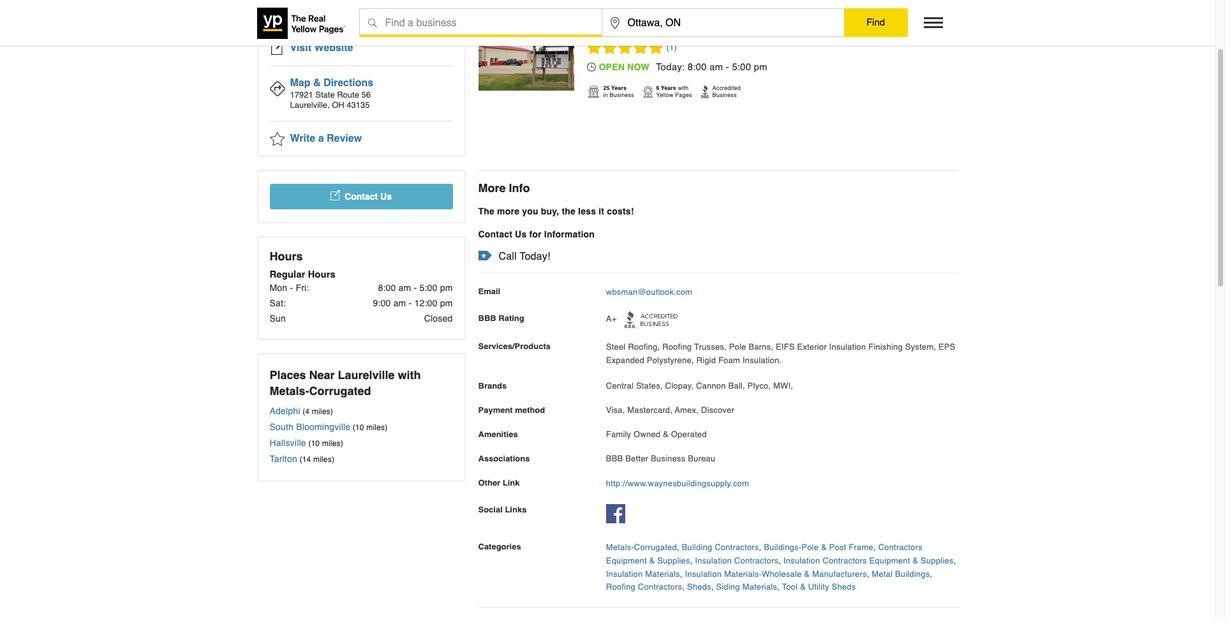 Task type: vqa. For each thing, say whether or not it's contained in the screenshot.
Rate related to to
no



Task type: locate. For each thing, give the bounding box(es) containing it.
0 horizontal spatial business
[[610, 92, 634, 98]]

1 horizontal spatial supplies
[[921, 556, 954, 566]]

0 vertical spatial frame
[[912, 24, 939, 34]]

am for 9:00 am - 12:00 pm
[[394, 298, 406, 308]]

social
[[479, 505, 503, 515]]

12:00
[[415, 298, 438, 308]]

utility
[[809, 583, 830, 592]]

25 years in business
[[604, 85, 634, 98]]

roofing down insulation materials link
[[606, 583, 636, 592]]

visit website
[[290, 42, 353, 54]]

frame
[[912, 24, 939, 34], [849, 543, 874, 552]]

1 vertical spatial buildings-
[[764, 543, 802, 552]]

yp image
[[587, 85, 600, 99], [643, 85, 653, 99]]

1 horizontal spatial corrugated
[[635, 543, 677, 552]]

hours up fri:
[[308, 269, 336, 280]]

bbb better business bureau
[[606, 454, 716, 464]]

8:00 up yp image
[[688, 61, 707, 72]]

corrugated up 'open now today: 8:00 am - 5:00 pm'
[[680, 24, 726, 34]]

2 equipment from the left
[[870, 556, 911, 566]]

2 vertical spatial metals-
[[606, 543, 635, 552]]

metals-corrugated link
[[650, 24, 726, 34], [606, 543, 677, 552]]

method
[[515, 406, 545, 415]]

yp image left 6
[[643, 85, 653, 99]]

1 horizontal spatial metals-
[[606, 543, 635, 552]]

http://www.waynesbuildingsupply.com
[[606, 479, 750, 489]]

0 vertical spatial corrugated
[[680, 24, 726, 34]]

metals- for metals-corrugated , building contractors , buildings-pole & post frame ,
[[606, 543, 635, 552]]

1 vertical spatial frame
[[849, 543, 874, 552]]

- up accredited
[[726, 61, 730, 72]]

2 vertical spatial corrugated
[[635, 543, 677, 552]]

foam
[[719, 355, 741, 365]]

central states, clopay, cannon ball, plyco, mwi,
[[606, 381, 794, 391]]

1 horizontal spatial us
[[515, 229, 527, 239]]

0 horizontal spatial hours
[[270, 250, 303, 263]]

business down accredited
[[713, 92, 737, 98]]

tarlton
[[270, 454, 297, 464]]

materials up roofing contractors link
[[646, 569, 680, 579]]

tarlton link
[[270, 454, 297, 464]]

materials down insulation materials-wholesale & manufacturers link
[[743, 583, 778, 592]]

1 vertical spatial roofing
[[606, 583, 636, 592]]

states,
[[636, 381, 663, 391]]

years up yellow
[[661, 85, 677, 91]]

ball,
[[729, 381, 746, 391]]

pm for 8:00 am - 5:00 pm
[[440, 283, 453, 293]]

a+
[[606, 314, 617, 324]]

frame up insulation contractors equipment & supplies link
[[849, 543, 874, 552]]

1 vertical spatial am
[[399, 283, 411, 293]]

materials
[[646, 569, 680, 579], [743, 583, 778, 592]]

1 horizontal spatial equipment
[[870, 556, 911, 566]]

supplies
[[658, 556, 691, 566], [921, 556, 954, 566]]

supplies up buildings
[[921, 556, 954, 566]]

miles) right (14
[[313, 455, 335, 464]]

insulation
[[830, 342, 867, 352], [743, 355, 780, 365], [696, 556, 732, 566], [784, 556, 821, 566], [606, 569, 643, 579], [685, 569, 722, 579]]

insulation materials link
[[606, 569, 680, 579]]

1 vertical spatial materials
[[743, 583, 778, 592]]

pole
[[861, 24, 880, 34], [730, 342, 747, 352], [802, 543, 819, 552]]

0 vertical spatial 5:00
[[732, 61, 752, 72]]

1 horizontal spatial contact
[[479, 229, 513, 239]]

1 horizontal spatial years
[[661, 85, 677, 91]]

supplies down the building
[[658, 556, 691, 566]]

website
[[314, 42, 353, 54]]

corrugated inside places near laurelville with metals-corrugated
[[309, 384, 371, 398]]

supplies inside , insulation contractors , insulation contractors equipment & supplies , insulation materials , insulation materials-wholesale & manufacturers , metal buildings , roofing contractors , sheds , siding materials , tool & utility sheds
[[921, 556, 954, 566]]

0 vertical spatial (10
[[353, 423, 364, 432]]

1 horizontal spatial sheds
[[832, 583, 856, 592]]

0658
[[355, 4, 386, 20]]

0 vertical spatial with
[[678, 85, 689, 91]]

0 horizontal spatial pole
[[730, 342, 747, 352]]

the real yellow pages logo image
[[257, 8, 346, 39]]

(10 right bloomingville on the left bottom of page
[[353, 423, 364, 432]]

am up accredited
[[710, 61, 724, 72]]

1 horizontal spatial buildings-
[[821, 24, 862, 34]]

2 horizontal spatial business
[[713, 92, 737, 98]]

fri:
[[296, 283, 309, 293]]

1 vertical spatial 5:00
[[420, 283, 438, 293]]

frame right find "button"
[[912, 24, 939, 34]]

2 years from the left
[[661, 85, 677, 91]]

1 supplies from the left
[[658, 556, 691, 566]]

rating
[[499, 313, 525, 323]]

yp image left in
[[587, 85, 600, 99]]

near
[[309, 368, 335, 382]]

(10 down south bloomingville link
[[309, 439, 320, 448]]

buildings- up wholesale
[[764, 543, 802, 552]]

us down write a review link
[[381, 192, 392, 202]]

tool
[[782, 583, 798, 592]]

2 horizontal spatial pole
[[861, 24, 880, 34]]

1 yp image from the left
[[587, 85, 600, 99]]

insulation down barns on the right bottom
[[743, 355, 780, 365]]

contractors up metal buildings 'link'
[[879, 543, 923, 552]]

metals- down places
[[270, 384, 309, 398]]

miles) right bloomingville on the left bottom of page
[[367, 423, 388, 432]]

corrugated for metals-corrugated , building contractors , buildings-pole & post frame ,
[[635, 543, 677, 552]]

0 vertical spatial contact
[[345, 192, 378, 202]]

0 horizontal spatial roofing
[[606, 583, 636, 592]]

roofing up polystyrene, at the bottom of page
[[663, 342, 692, 352]]

metals-
[[650, 24, 680, 34], [270, 384, 309, 398], [606, 543, 635, 552]]

contractors equipment & supplies link
[[606, 543, 923, 566]]

brands
[[479, 381, 507, 391]]

finishing
[[869, 342, 903, 352]]

1 horizontal spatial 8:00
[[688, 61, 707, 72]]

am right 9:00
[[394, 298, 406, 308]]

0 horizontal spatial 5:00
[[420, 283, 438, 293]]

1 horizontal spatial bbb
[[606, 454, 623, 464]]

2 vertical spatial pm
[[440, 298, 453, 308]]

equipment up metal
[[870, 556, 911, 566]]

(14
[[300, 455, 311, 464]]

claimed
[[600, 23, 637, 34]]

9:00 am - 12:00 pm
[[373, 298, 453, 308]]

0 vertical spatial bbb
[[479, 313, 497, 323]]

years inside 25 years in business
[[612, 85, 627, 91]]

regular
[[270, 269, 305, 280]]

0 horizontal spatial corrugated
[[309, 384, 371, 398]]

25
[[604, 85, 610, 91]]

post right 'find'
[[891, 24, 910, 34]]

1 horizontal spatial pole
[[802, 543, 819, 552]]

with right laurelville
[[398, 368, 421, 382]]

,
[[771, 342, 774, 352], [677, 543, 680, 552], [759, 543, 762, 552], [874, 543, 876, 552], [691, 556, 693, 566], [779, 556, 781, 566], [954, 556, 957, 566], [680, 569, 683, 579], [867, 569, 870, 579], [931, 569, 933, 579], [683, 583, 685, 592], [712, 583, 714, 592], [778, 583, 780, 592]]

(740) 332-0658
[[290, 4, 386, 20]]

0 horizontal spatial years
[[612, 85, 627, 91]]

corrugated down 'near'
[[309, 384, 371, 398]]

bbb left the rating
[[479, 313, 497, 323]]

the more you buy, the less it costs!
[[479, 206, 634, 216]]

more
[[497, 206, 520, 216]]

insulation right exterior
[[830, 342, 867, 352]]

corrugated up insulation materials link
[[635, 543, 677, 552]]

payment
[[479, 406, 513, 415]]

1 horizontal spatial yp image
[[643, 85, 653, 99]]

5:00 up 12:00
[[420, 283, 438, 293]]

yp image for yellow pages
[[643, 85, 653, 99]]

- left 12:00
[[409, 298, 412, 308]]

rigid
[[697, 355, 716, 365]]

1 vertical spatial pole
[[730, 342, 747, 352]]

us inside contact us link
[[381, 192, 392, 202]]

write
[[290, 133, 316, 144]]

metals- inside places near laurelville with metals-corrugated
[[270, 384, 309, 398]]

0 vertical spatial materials
[[646, 569, 680, 579]]

0 horizontal spatial metals-
[[270, 384, 309, 398]]

1 vertical spatial contact
[[479, 229, 513, 239]]

1 vertical spatial buildings-pole & post frame link
[[764, 543, 874, 552]]

business inside 25 years in business
[[610, 92, 634, 98]]

call
[[499, 251, 517, 262]]

0 vertical spatial pole
[[861, 24, 880, 34]]

0 horizontal spatial (10
[[309, 439, 320, 448]]

expanded
[[606, 355, 645, 365]]

0 horizontal spatial supplies
[[658, 556, 691, 566]]

bbb left the better
[[606, 454, 623, 464]]

8:00
[[688, 61, 707, 72], [378, 283, 396, 293]]

1 horizontal spatial post
[[891, 24, 910, 34]]

(1)
[[667, 43, 677, 52]]

0 horizontal spatial sheds
[[688, 583, 712, 592]]

1 vertical spatial us
[[515, 229, 527, 239]]

1 vertical spatial metals-corrugated link
[[606, 543, 677, 552]]

2 vertical spatial am
[[394, 298, 406, 308]]

6
[[657, 85, 660, 91]]

0 horizontal spatial with
[[398, 368, 421, 382]]

2 yp image from the left
[[643, 85, 653, 99]]

business right in
[[610, 92, 634, 98]]

sheds left "siding"
[[688, 583, 712, 592]]

years for business
[[612, 85, 627, 91]]

barns
[[749, 342, 771, 352]]

years right 25
[[612, 85, 627, 91]]

8:00 up 9:00
[[378, 283, 396, 293]]

contractors
[[715, 543, 759, 552], [879, 543, 923, 552], [735, 556, 779, 566], [823, 556, 867, 566], [638, 583, 683, 592]]

wbsman@outlook.com
[[606, 287, 693, 297]]

0 horizontal spatial bbb
[[479, 313, 497, 323]]

buildings-pole & post frame
[[821, 24, 939, 34]]

0 vertical spatial metals-corrugated link
[[650, 24, 726, 34]]

1 vertical spatial hours
[[308, 269, 336, 280]]

0 horizontal spatial us
[[381, 192, 392, 202]]

0 horizontal spatial contact
[[345, 192, 378, 202]]

0 horizontal spatial 8:00
[[378, 283, 396, 293]]

metals-corrugated link up insulation materials link
[[606, 543, 677, 552]]

polystyrene,
[[647, 355, 694, 365]]

equipment up insulation materials link
[[606, 556, 647, 566]]

1 vertical spatial bbb
[[606, 454, 623, 464]]

1 horizontal spatial with
[[678, 85, 689, 91]]

1 years from the left
[[612, 85, 627, 91]]

2 horizontal spatial corrugated
[[680, 24, 726, 34]]

1 vertical spatial pm
[[440, 283, 453, 293]]

0 horizontal spatial equipment
[[606, 556, 647, 566]]

sun
[[270, 313, 286, 324]]

roofing
[[663, 342, 692, 352], [606, 583, 636, 592]]

write a review link
[[270, 122, 453, 156]]

with
[[678, 85, 689, 91], [398, 368, 421, 382]]

metals- up (1)
[[650, 24, 680, 34]]

business inside 'accredited business'
[[713, 92, 737, 98]]

buildings- left 'find'
[[821, 24, 862, 34]]

5:00 up accredited
[[732, 61, 752, 72]]

laurelville,
[[290, 100, 330, 110]]

1 vertical spatial corrugated
[[309, 384, 371, 398]]

.
[[780, 355, 782, 365]]

with up pages
[[678, 85, 689, 91]]

1 vertical spatial metals-
[[270, 384, 309, 398]]

0 horizontal spatial buildings-
[[764, 543, 802, 552]]

0 vertical spatial us
[[381, 192, 392, 202]]

& inside map & directions 17921 state route 56 laurelville, oh 43135
[[313, 77, 321, 89]]

contact down write a review link
[[345, 192, 378, 202]]

yp image for in business
[[587, 85, 600, 99]]

us for contact us
[[381, 192, 392, 202]]

0 vertical spatial metals-
[[650, 24, 680, 34]]

metals-corrugated link up (1)
[[650, 24, 726, 34]]

bbb
[[479, 313, 497, 323], [606, 454, 623, 464]]

years for yellow
[[661, 85, 677, 91]]

metals- for metals-corrugated
[[650, 24, 680, 34]]

sheds down manufacturers
[[832, 583, 856, 592]]

0 horizontal spatial yp image
[[587, 85, 600, 99]]

1 vertical spatial post
[[830, 543, 847, 552]]

metals-corrugated
[[650, 24, 726, 34]]

years inside 6 years with yellow pages
[[661, 85, 677, 91]]

insulation down building contractors link
[[696, 556, 732, 566]]

yp image
[[701, 85, 710, 98]]

business up http://www.waynesbuildingsupply.com
[[651, 454, 686, 464]]

places
[[270, 368, 306, 382]]

us
[[381, 192, 392, 202], [515, 229, 527, 239]]

contact for contact us for information
[[479, 229, 513, 239]]

today!
[[520, 251, 551, 262]]

pm for 9:00 am - 12:00 pm
[[440, 298, 453, 308]]

hours up 'regular' on the left top of the page
[[270, 250, 303, 263]]

1 vertical spatial with
[[398, 368, 421, 382]]

directions
[[324, 77, 374, 89]]

sheds link
[[688, 583, 712, 592]]

bureau
[[688, 454, 716, 464]]

contact down the
[[479, 229, 513, 239]]

1 equipment from the left
[[606, 556, 647, 566]]

buildings-
[[821, 24, 862, 34], [764, 543, 802, 552]]

eps
[[939, 342, 956, 352]]

1 horizontal spatial roofing
[[663, 342, 692, 352]]

2 supplies from the left
[[921, 556, 954, 566]]

us left for
[[515, 229, 527, 239]]

am up 9:00 am - 12:00 pm
[[399, 283, 411, 293]]

2 horizontal spatial metals-
[[650, 24, 680, 34]]

332-
[[327, 4, 355, 20]]

post up manufacturers
[[830, 543, 847, 552]]

metals- up insulation materials link
[[606, 543, 635, 552]]

(1) link
[[587, 41, 677, 55]]



Task type: describe. For each thing, give the bounding box(es) containing it.
adelphi link
[[270, 406, 300, 416]]

miles) down bloomingville on the left bottom of page
[[322, 439, 343, 448]]

0 vertical spatial buildings-
[[821, 24, 862, 34]]

mon - fri:
[[270, 283, 309, 293]]

accredited
[[713, 85, 741, 91]]

17921
[[290, 90, 313, 100]]

am for 8:00 am - 5:00 pm
[[399, 283, 411, 293]]

links
[[505, 505, 527, 515]]

cannon
[[697, 381, 726, 391]]

1 horizontal spatial materials
[[743, 583, 778, 592]]

link
[[503, 478, 520, 488]]

miles) up bloomingville on the left bottom of page
[[312, 407, 333, 416]]

contact us
[[345, 192, 392, 202]]

call today!
[[499, 251, 551, 262]]

visa,
[[606, 406, 625, 415]]

info
[[509, 181, 530, 195]]

(4
[[303, 407, 310, 416]]

roofing,
[[628, 342, 660, 352]]

bbb for bbb rating
[[479, 313, 497, 323]]

0 horizontal spatial frame
[[849, 543, 874, 552]]

contractors down insulation materials link
[[638, 583, 683, 592]]

equipment inside , insulation contractors , insulation contractors equipment & supplies , insulation materials , insulation materials-wholesale & manufacturers , metal buildings , roofing contractors , sheds , siding materials , tool & utility sheds
[[870, 556, 911, 566]]

1 horizontal spatial hours
[[308, 269, 336, 280]]

building contractors link
[[682, 543, 759, 552]]

open
[[599, 62, 625, 72]]

costs!
[[607, 206, 634, 216]]

yellow
[[657, 92, 674, 98]]

open now today: 8:00 am - 5:00 pm
[[599, 61, 768, 72]]

0 vertical spatial post
[[891, 24, 910, 34]]

contact for contact us
[[345, 192, 378, 202]]

roofing inside , insulation contractors , insulation contractors equipment & supplies , insulation materials , insulation materials-wholesale & manufacturers , metal buildings , roofing contractors , sheds , siding materials , tool & utility sheds
[[606, 583, 636, 592]]

8:00 am - 5:00 pm
[[378, 283, 453, 293]]

0 vertical spatial roofing
[[663, 342, 692, 352]]

materials-
[[725, 569, 762, 579]]

insulation up sheds 'link' at the bottom right
[[685, 569, 722, 579]]

with inside places near laurelville with metals-corrugated
[[398, 368, 421, 382]]

1 vertical spatial (10
[[309, 439, 320, 448]]

1 sheds from the left
[[688, 583, 712, 592]]

contact us link
[[270, 184, 453, 209]]

system,
[[906, 342, 937, 352]]

wbsman@outlook.com link
[[606, 287, 693, 297]]

contractors up manufacturers
[[823, 556, 867, 566]]

a+ link
[[606, 311, 678, 329]]

better
[[626, 454, 649, 464]]

regular hours
[[270, 269, 336, 280]]

oh
[[332, 100, 345, 110]]

56
[[362, 90, 371, 100]]

payment method
[[479, 406, 545, 415]]

information
[[544, 229, 595, 239]]

- left fri:
[[290, 283, 293, 293]]

buildings
[[896, 569, 931, 579]]

map
[[290, 77, 311, 89]]

review
[[327, 133, 362, 144]]

insulation materials-wholesale & manufacturers link
[[685, 569, 867, 579]]

1 vertical spatial 8:00
[[378, 283, 396, 293]]

bbb for bbb better business bureau
[[606, 454, 623, 464]]

metal buildings link
[[872, 569, 931, 579]]

2 vertical spatial pole
[[802, 543, 819, 552]]

0 vertical spatial pm
[[754, 61, 768, 72]]

0 vertical spatial buildings-pole & post frame link
[[821, 24, 939, 34]]

other link
[[479, 478, 520, 488]]

other
[[479, 478, 501, 488]]

state
[[316, 90, 335, 100]]

adelphi
[[270, 406, 300, 416]]

contractors up materials-
[[735, 556, 779, 566]]

the
[[479, 206, 495, 216]]

(740)
[[290, 4, 323, 20]]

(740) 332-0658 link
[[270, 0, 453, 31]]

1 horizontal spatial frame
[[912, 24, 939, 34]]

discover
[[702, 406, 735, 415]]

1 horizontal spatial 5:00
[[732, 61, 752, 72]]

south bloomingville link
[[270, 422, 351, 432]]

mastercard,
[[628, 406, 673, 415]]

it
[[599, 206, 605, 216]]

, insulation contractors , insulation contractors equipment & supplies , insulation materials , insulation materials-wholesale & manufacturers , metal buildings , roofing contractors , sheds , siding materials , tool & utility sheds
[[606, 556, 957, 592]]

south
[[270, 422, 294, 432]]

0 vertical spatial am
[[710, 61, 724, 72]]

& inside contractors equipment & supplies
[[650, 556, 655, 566]]

1 horizontal spatial business
[[651, 454, 686, 464]]

insulation up wholesale
[[784, 556, 821, 566]]

email
[[479, 287, 501, 296]]

manufacturers
[[813, 569, 867, 579]]

clopay,
[[666, 381, 694, 391]]

1 horizontal spatial (10
[[353, 423, 364, 432]]

family owned & operated
[[606, 430, 707, 440]]

with inside 6 years with yellow pages
[[678, 85, 689, 91]]

roofing contractors link
[[606, 583, 683, 592]]

map & directions 17921 state route 56 laurelville, oh 43135
[[290, 77, 374, 110]]

equipment inside contractors equipment & supplies
[[606, 556, 647, 566]]

http://www.waynesbuildingsupply.com link
[[606, 479, 750, 489]]

Where? text field
[[602, 9, 844, 37]]

buy,
[[541, 206, 560, 216]]

now
[[628, 62, 650, 72]]

steel roofing, roofing trusses, pole barns ,
[[606, 342, 776, 352]]

closed
[[424, 313, 453, 324]]

central
[[606, 381, 634, 391]]

metal
[[872, 569, 893, 579]]

less
[[579, 206, 596, 216]]

mwi,
[[774, 381, 794, 391]]

services/products
[[479, 341, 551, 351]]

bloomingville
[[296, 422, 351, 432]]

pages
[[676, 92, 692, 98]]

siding
[[717, 583, 740, 592]]

0 horizontal spatial materials
[[646, 569, 680, 579]]

write a review
[[290, 133, 362, 144]]

accredited business
[[713, 85, 741, 98]]

siding materials link
[[717, 583, 778, 592]]

social links
[[479, 505, 527, 515]]

insulation up roofing contractors link
[[606, 569, 643, 579]]

6 years with yellow pages
[[657, 85, 692, 98]]

tool & utility sheds link
[[782, 583, 856, 592]]

amenities
[[479, 430, 518, 440]]

exterior
[[798, 342, 827, 352]]

supplies inside contractors equipment & supplies
[[658, 556, 691, 566]]

0 horizontal spatial post
[[830, 543, 847, 552]]

mon
[[270, 283, 288, 293]]

us for contact us for information
[[515, 229, 527, 239]]

corrugated for metals-corrugated
[[680, 24, 726, 34]]

contractors up insulation contractors link
[[715, 543, 759, 552]]

contractors inside contractors equipment & supplies
[[879, 543, 923, 552]]

0 vertical spatial 8:00
[[688, 61, 707, 72]]

0 vertical spatial hours
[[270, 250, 303, 263]]

eifs exterior insulation finishing system,  eps expanded polystyrene,  rigid foam insulation
[[606, 342, 956, 365]]

find button
[[844, 8, 908, 36]]

insulation contractors link
[[696, 556, 779, 566]]

bbb rating
[[479, 313, 525, 323]]

2 sheds from the left
[[832, 583, 856, 592]]

- up 9:00 am - 12:00 pm
[[414, 283, 417, 293]]

insulation contractors equipment & supplies link
[[784, 556, 954, 566]]

Find a business text field
[[360, 9, 602, 37]]

adelphi (4 miles) south bloomingville (10 miles) hallsville (10 miles) tarlton (14 miles)
[[270, 406, 388, 464]]



